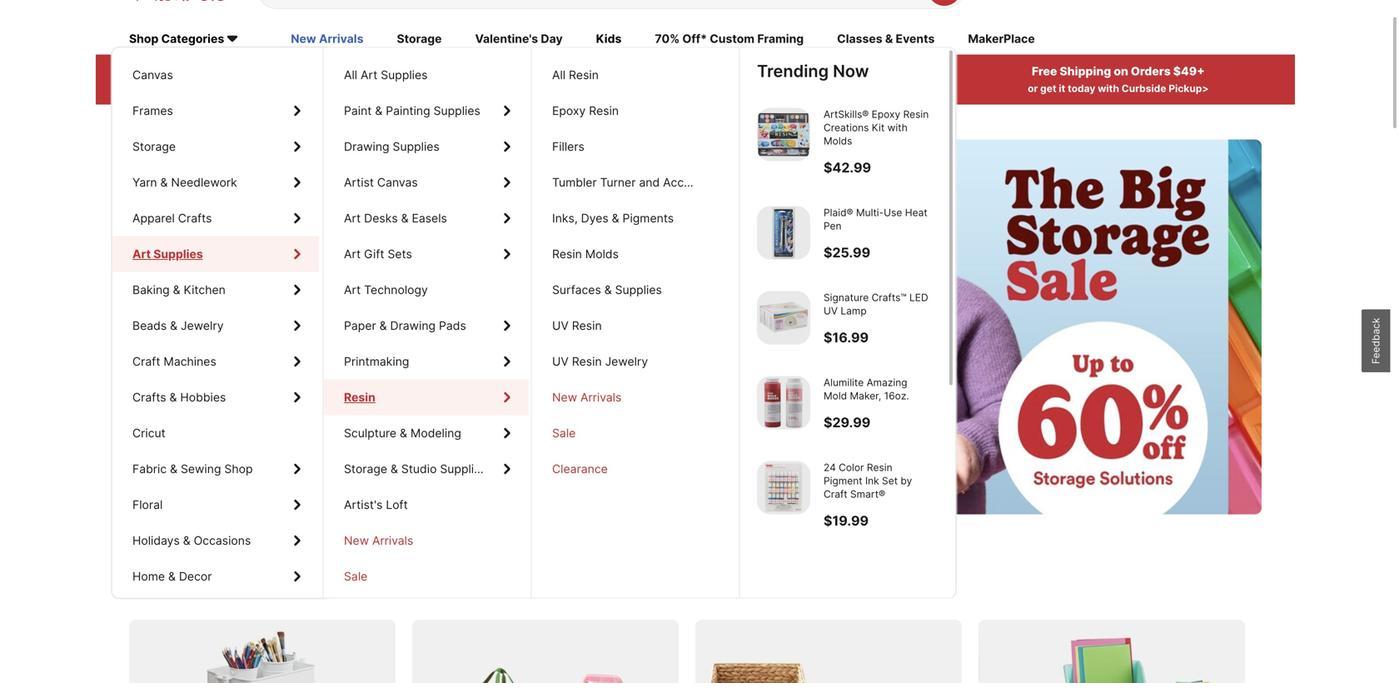 Task type: describe. For each thing, give the bounding box(es) containing it.
apparel for new arrivals
[[132, 211, 175, 225]]

new arrivals for the bottom the "new arrivals" link
[[344, 534, 414, 548]]

occasions for shop categories
[[194, 534, 251, 548]]

floral for shop categories
[[132, 498, 163, 512]]

kitchen for 70% off* custom framing
[[184, 283, 226, 297]]

needlework for 70% off* custom framing
[[171, 175, 237, 190]]

2 horizontal spatial arrivals
[[581, 390, 622, 405]]

beads & jewelry for 70% off* custom framing
[[132, 319, 224, 333]]

free
[[1032, 64, 1058, 79]]

baking for valentine's day
[[132, 283, 170, 297]]

70% off* custom framing link
[[655, 31, 804, 49]]

canvas inside artist canvas link
[[377, 175, 418, 190]]

set.
[[299, 252, 374, 303]]

smart®
[[851, 488, 886, 500]]

details
[[775, 83, 809, 95]]

0 horizontal spatial arrivals
[[319, 32, 364, 46]]

kitchen for new arrivals
[[184, 283, 226, 297]]

your
[[632, 83, 654, 95]]

decor for valentine's day
[[179, 570, 212, 584]]

holidays for 70% off* custom framing
[[132, 534, 180, 548]]

beads & jewelry link for classes & events
[[112, 308, 319, 344]]

storage for storage
[[132, 140, 176, 154]]

crafts & hobbies link for kids
[[112, 380, 319, 415]]

shipping
[[1060, 64, 1112, 79]]

canvas for kids
[[132, 68, 173, 82]]

surfaces
[[552, 283, 601, 297]]

shop categories
[[129, 32, 224, 46]]

crafts & hobbies for classes & events
[[132, 390, 226, 405]]

holidays & occasions for valentine's day
[[132, 534, 251, 548]]

art gift sets link
[[324, 236, 529, 272]]

crafts & hobbies for valentine's day
[[132, 390, 226, 405]]

mold
[[824, 390, 848, 402]]

baking & kitchen link for 70% off* custom framing
[[112, 272, 319, 308]]

fabric & sewing shop link for shop categories
[[112, 451, 319, 487]]

inks, dyes & pigments
[[552, 211, 674, 225]]

1 horizontal spatial storage
[[440, 314, 511, 340]]

hobbies for new arrivals
[[180, 390, 226, 405]]

beads & jewelry link for kids
[[112, 308, 319, 344]]

score up to 60% off essential storage supplies.
[[162, 314, 600, 340]]

art supplies link for kids
[[112, 236, 319, 272]]

drawing supplies
[[344, 140, 440, 154]]

apply>
[[352, 83, 386, 95]]

all art supplies link
[[324, 57, 529, 93]]

machines for kids
[[164, 355, 216, 369]]

beads for shop categories
[[132, 319, 167, 333]]

floral for new arrivals
[[132, 498, 163, 512]]

apparel crafts link for valentine's day
[[112, 200, 319, 236]]

classes & events
[[838, 32, 935, 46]]

0 vertical spatial sale link
[[532, 415, 737, 451]]

art supplies for shop categories
[[132, 247, 200, 261]]

alumilite amazing mold maker, 16oz.
[[824, 377, 910, 402]]

machines for new arrivals
[[164, 355, 216, 369]]

desks
[[364, 211, 398, 225]]

tumbler turner and accessories link
[[532, 165, 737, 200]]

occasions for valentine's day
[[194, 534, 251, 548]]

jewelry for kids
[[181, 319, 224, 333]]

baking & kitchen link for kids
[[112, 272, 319, 308]]

decor for kids
[[179, 570, 212, 584]]

holidays & occasions link for storage
[[112, 523, 319, 559]]

price
[[297, 64, 326, 79]]

uv inside signature crafts™ led uv lamp
[[824, 305, 838, 317]]

2 vertical spatial new arrivals link
[[324, 523, 529, 559]]

2 vertical spatial new
[[344, 534, 369, 548]]

artist's loft
[[344, 498, 408, 512]]

fabric & sewing shop for classes & events
[[132, 462, 253, 476]]

alumilite
[[824, 377, 864, 389]]

craft machines for valentine's day
[[132, 355, 216, 369]]

ready.
[[162, 252, 289, 303]]

home & decor for valentine's day
[[132, 570, 212, 584]]

16oz.
[[885, 390, 910, 402]]

baking & kitchen for shop categories
[[132, 283, 226, 297]]

craft for 70% off* custom framing
[[132, 355, 160, 369]]

holidays & occasions link for kids
[[112, 523, 319, 559]]

craft machines for new arrivals
[[132, 355, 216, 369]]

printmaking
[[344, 355, 409, 369]]

off
[[210, 64, 229, 79]]

maker,
[[850, 390, 882, 402]]

crafts & hobbies link for 70% off* custom framing
[[112, 380, 319, 415]]

beads & jewelry for storage
[[132, 319, 224, 333]]

fabric & sewing shop link for classes & events
[[112, 451, 319, 487]]

sewing for shop categories
[[181, 462, 221, 476]]

uv resin jewelry
[[552, 355, 648, 369]]

baking & kitchen link for valentine's day
[[112, 272, 319, 308]]

to
[[251, 314, 270, 340]]

pigments
[[623, 211, 674, 225]]

frames for new arrivals
[[132, 104, 173, 118]]

valentine's day link
[[475, 31, 563, 49]]

occasions for new arrivals
[[194, 534, 251, 548]]

artskills® epoxy resin creations kit with molds
[[824, 108, 929, 147]]

floral link for new arrivals
[[112, 487, 319, 523]]

60%
[[275, 314, 317, 340]]

$42.99
[[824, 160, 872, 176]]

shop for valentine's day
[[224, 462, 253, 476]]

set
[[882, 475, 898, 487]]

yarn & needlework link for new arrivals
[[112, 165, 319, 200]]

tumbler
[[552, 175, 597, 190]]

craft machines link for new arrivals
[[112, 344, 319, 380]]

beads & jewelry link for storage
[[112, 308, 319, 344]]

0 vertical spatial drawing
[[344, 140, 390, 154]]

for
[[375, 573, 403, 597]]

resin link
[[324, 380, 529, 415]]

resin inside "link"
[[572, 319, 602, 333]]

art supplies link for shop categories
[[112, 236, 319, 272]]

craft machines link for 70% off* custom framing
[[112, 344, 319, 380]]

organize!
[[384, 252, 569, 303]]

decor for classes & events
[[179, 570, 212, 584]]

home & decor link for kids
[[112, 559, 319, 595]]

1 vertical spatial storage
[[295, 573, 370, 597]]

art technology
[[344, 283, 428, 297]]

multi-
[[857, 207, 884, 219]]

frames for storage
[[132, 104, 173, 118]]

by
[[901, 475, 913, 487]]

shop categories link
[[129, 31, 258, 49]]

sewing for 70% off* custom framing
[[181, 462, 221, 476]]

needlework for shop categories
[[171, 175, 237, 190]]

with inside 20% off all regular price purchases with code daily23us. exclusions apply>
[[186, 83, 207, 95]]

amazing
[[867, 377, 908, 389]]

the big storage sale up to 60% off storage solutions with woman holding plastic containers image
[[129, 140, 1262, 515]]

floral for kids
[[132, 498, 163, 512]]

get
[[1041, 83, 1057, 95]]

colorful plastic storage bins image
[[979, 620, 1246, 683]]

custom
[[710, 32, 755, 46]]

item undefined image for $25.99
[[757, 206, 811, 260]]

resin down you
[[589, 104, 619, 118]]

clearance
[[552, 462, 608, 476]]

storage link for shop categories
[[112, 129, 319, 165]]

uv resin
[[552, 319, 602, 333]]

sewing for kids
[[181, 462, 221, 476]]

baking & kitchen for storage
[[132, 283, 226, 297]]

beads & jewelry link for new arrivals
[[112, 308, 319, 344]]

cricut for new arrivals
[[132, 426, 166, 440]]

needlework for valentine's day
[[171, 175, 237, 190]]

pen
[[824, 220, 842, 232]]

sculpture & modeling
[[344, 426, 462, 440]]

on inside the free shipping on orders $49+ or get it today with curbside pickup>
[[1114, 64, 1129, 79]]

crafts & hobbies for 70% off* custom framing
[[132, 390, 226, 405]]

fabric & sewing shop link for kids
[[112, 451, 319, 487]]

paint & painting supplies
[[344, 104, 481, 118]]

home & decor link for shop categories
[[112, 559, 319, 595]]

holidays & occasions for storage
[[132, 534, 251, 548]]

off*
[[683, 32, 707, 46]]

artist
[[344, 175, 374, 190]]

baking & kitchen link for shop categories
[[112, 272, 319, 308]]

craft machines link for classes & events
[[112, 344, 319, 380]]

inks, dyes & pigments link
[[532, 200, 737, 236]]

use
[[884, 207, 903, 219]]

plaid® multi-use heat pen
[[824, 207, 928, 232]]

inks,
[[552, 211, 578, 225]]

makerplace
[[969, 32, 1036, 46]]

code
[[210, 83, 234, 95]]

artist's
[[344, 498, 383, 512]]

color
[[839, 462, 865, 474]]

yarn & needlework link for shop categories
[[112, 165, 319, 200]]

resin up sculpture
[[344, 390, 376, 405]]

accessories
[[663, 175, 730, 190]]

studio
[[402, 462, 437, 476]]

save
[[129, 573, 177, 597]]

beads for kids
[[132, 319, 167, 333]]

$19.99
[[824, 513, 869, 529]]

storage & studio supplies link
[[324, 451, 529, 487]]

resin molds link
[[532, 236, 737, 272]]

$16.99
[[824, 330, 869, 346]]

baking for kids
[[132, 283, 170, 297]]

earn 9% in rewards when you use your michaels™ credit card.³ details & apply>
[[562, 64, 856, 95]]

kitchen for kids
[[184, 283, 226, 297]]

beads for new arrivals
[[132, 319, 167, 333]]

70%
[[655, 32, 680, 46]]

surfaces & supplies
[[552, 283, 662, 297]]

kitchen for shop categories
[[184, 283, 226, 297]]

shop for shop categories
[[224, 462, 253, 476]]

trending
[[757, 61, 829, 81]]

cricut for shop categories
[[132, 426, 166, 440]]

daily23us.
[[236, 83, 295, 95]]

floral for 70% off* custom framing
[[132, 498, 163, 512]]

1 horizontal spatial drawing
[[390, 319, 436, 333]]

up
[[222, 314, 246, 340]]

yarn for kids
[[132, 175, 157, 190]]

frames link for new arrivals
[[112, 93, 319, 129]]

makerplace link
[[969, 31, 1036, 49]]

all resin
[[552, 68, 599, 82]]

storage link for storage
[[112, 129, 319, 165]]

kids link
[[596, 31, 622, 49]]

kitchen for classes & events
[[184, 283, 226, 297]]

creations
[[824, 122, 869, 134]]

resin up when on the left top
[[569, 68, 599, 82]]

apparel crafts link for classes & events
[[112, 200, 319, 236]]



Task type: locate. For each thing, give the bounding box(es) containing it.
occasions for 70% off* custom framing
[[194, 534, 251, 548]]

fabric & sewing shop link for storage
[[112, 451, 319, 487]]

lamp
[[841, 305, 867, 317]]

holidays & occasions for classes & events
[[132, 534, 251, 548]]

3 item undefined image from the top
[[757, 291, 811, 345]]

yarn & needlework link for classes & events
[[112, 165, 319, 200]]

new down uv resin jewelry
[[552, 390, 578, 405]]

1 vertical spatial uv
[[552, 319, 569, 333]]

epoxy up kit
[[872, 108, 901, 120]]

needlework for classes & events
[[171, 175, 237, 190]]

with right kit
[[888, 122, 908, 134]]

fabric for new arrivals
[[132, 462, 167, 476]]

apparel crafts link for kids
[[112, 200, 319, 236]]

baking & kitchen link for storage
[[112, 272, 319, 308]]

decor for new arrivals
[[179, 570, 212, 584]]

new arrivals down uv resin jewelry
[[552, 390, 622, 405]]

home for 70% off* custom framing
[[132, 570, 165, 584]]

$49+
[[1174, 64, 1206, 79]]

0 vertical spatial new arrivals link
[[291, 31, 364, 49]]

sale link up clearance
[[532, 415, 737, 451]]

home & decor for shop categories
[[132, 570, 212, 584]]

drawing up artist
[[344, 140, 390, 154]]

20% off all regular price purchases with code daily23us. exclusions apply>
[[182, 64, 390, 95]]

craft for classes & events
[[132, 355, 160, 369]]

1 vertical spatial arrivals
[[581, 390, 622, 405]]

framing
[[758, 32, 804, 46]]

with
[[186, 83, 207, 95], [1098, 83, 1120, 95], [888, 122, 908, 134]]

canvas link for valentine's day
[[112, 57, 319, 93]]

resin inside artskills® epoxy resin creations kit with molds
[[904, 108, 929, 120]]

0 vertical spatial arrivals
[[319, 32, 364, 46]]

yarn & needlework for shop categories
[[132, 175, 237, 190]]

1 vertical spatial new
[[552, 390, 578, 405]]

arrivals up purchases
[[319, 32, 364, 46]]

molds down creations
[[824, 135, 853, 147]]

orders
[[1131, 64, 1171, 79]]

yarn for classes & events
[[132, 175, 157, 190]]

yarn & needlework link for valentine's day
[[112, 165, 319, 200]]

all inside 20% off all regular price purchases with code daily23us. exclusions apply>
[[231, 64, 247, 79]]

1 vertical spatial new arrivals
[[552, 390, 622, 405]]

& inside earn 9% in rewards when you use your michaels™ credit card.³ details & apply>
[[812, 83, 818, 95]]

0 vertical spatial new arrivals
[[291, 32, 364, 46]]

apparel crafts link
[[112, 200, 319, 236], [112, 200, 319, 236], [112, 200, 319, 236], [112, 200, 319, 236], [112, 200, 319, 236], [112, 200, 319, 236], [112, 200, 319, 236], [112, 200, 319, 236]]

beads & jewelry for classes & events
[[132, 319, 224, 333]]

turner
[[600, 175, 636, 190]]

beads for valentine's day
[[132, 319, 167, 333]]

with down 20%
[[186, 83, 207, 95]]

drawing
[[344, 140, 390, 154], [390, 319, 436, 333]]

home & decor link
[[112, 559, 319, 595], [112, 559, 319, 595], [112, 559, 319, 595], [112, 559, 319, 595], [112, 559, 319, 595], [112, 559, 319, 595], [112, 559, 319, 595], [112, 559, 319, 595]]

classes
[[838, 32, 883, 46]]

holidays & occasions
[[132, 534, 251, 548], [132, 534, 251, 548], [132, 534, 251, 548], [132, 534, 251, 548], [132, 534, 251, 548], [132, 534, 251, 548], [132, 534, 251, 548], [132, 534, 251, 548]]

sculpture
[[344, 426, 397, 440]]

technology
[[364, 283, 428, 297]]

day
[[541, 32, 563, 46]]

2 item undefined image from the top
[[757, 206, 811, 260]]

24
[[824, 462, 836, 474]]

holidays for kids
[[132, 534, 180, 548]]

apply>
[[821, 83, 856, 95]]

crafts & hobbies for new arrivals
[[132, 390, 226, 405]]

&
[[886, 32, 894, 46], [812, 83, 818, 95], [375, 104, 383, 118], [160, 175, 168, 190], [160, 175, 168, 190], [160, 175, 168, 190], [160, 175, 168, 190], [160, 175, 168, 190], [160, 175, 168, 190], [160, 175, 168, 190], [160, 175, 168, 190], [401, 211, 409, 225], [612, 211, 620, 225], [173, 283, 180, 297], [173, 283, 180, 297], [173, 283, 180, 297], [173, 283, 180, 297], [173, 283, 180, 297], [173, 283, 180, 297], [173, 283, 180, 297], [173, 283, 180, 297], [605, 283, 612, 297], [170, 319, 178, 333], [170, 319, 178, 333], [170, 319, 178, 333], [170, 319, 178, 333], [170, 319, 178, 333], [170, 319, 178, 333], [170, 319, 178, 333], [170, 319, 178, 333], [380, 319, 387, 333], [170, 390, 177, 405], [170, 390, 177, 405], [170, 390, 177, 405], [170, 390, 177, 405], [170, 390, 177, 405], [170, 390, 177, 405], [170, 390, 177, 405], [170, 390, 177, 405], [400, 426, 407, 440], [170, 462, 178, 476], [170, 462, 178, 476], [170, 462, 178, 476], [170, 462, 178, 476], [170, 462, 178, 476], [170, 462, 178, 476], [170, 462, 178, 476], [170, 462, 178, 476], [391, 462, 398, 476], [183, 534, 191, 548], [183, 534, 191, 548], [183, 534, 191, 548], [183, 534, 191, 548], [183, 534, 191, 548], [183, 534, 191, 548], [183, 534, 191, 548], [183, 534, 191, 548], [168, 570, 176, 584], [168, 570, 176, 584], [168, 570, 176, 584], [168, 570, 176, 584], [168, 570, 176, 584], [168, 570, 176, 584], [168, 570, 176, 584], [168, 570, 176, 584]]

craft machines link for shop categories
[[112, 344, 319, 380]]

storage left for
[[295, 573, 370, 597]]

drawing supplies link
[[324, 129, 529, 165]]

kit
[[872, 122, 885, 134]]

1 horizontal spatial new
[[344, 534, 369, 548]]

0 vertical spatial uv
[[824, 305, 838, 317]]

2 vertical spatial new arrivals
[[344, 534, 414, 548]]

easels
[[412, 211, 447, 225]]

1 horizontal spatial on
[[1114, 64, 1129, 79]]

resin down the surfaces
[[572, 319, 602, 333]]

0 horizontal spatial sale
[[344, 570, 368, 584]]

craft inside 24 color resin pigment ink set by craft smart®
[[824, 488, 848, 500]]

cricut link for new arrivals
[[112, 415, 319, 451]]

home
[[132, 570, 165, 584], [132, 570, 165, 584], [132, 570, 165, 584], [132, 570, 165, 584], [132, 570, 165, 584], [132, 570, 165, 584], [132, 570, 165, 584], [132, 570, 165, 584]]

fabric & sewing shop
[[132, 462, 253, 476], [132, 462, 253, 476], [132, 462, 253, 476], [132, 462, 253, 476], [132, 462, 253, 476], [132, 462, 253, 476], [132, 462, 253, 476], [132, 462, 253, 476]]

art supplies link for valentine's day
[[112, 236, 319, 272]]

new arrivals up price
[[291, 32, 364, 46]]

on right save
[[181, 573, 206, 597]]

sale up clearance
[[552, 426, 576, 440]]

1 vertical spatial drawing
[[390, 319, 436, 333]]

every
[[407, 573, 462, 597]]

apparel crafts for classes & events
[[132, 211, 212, 225]]

1 vertical spatial sale
[[344, 570, 368, 584]]

home for storage
[[132, 570, 165, 584]]

holidays & occasions for kids
[[132, 534, 251, 548]]

uv down supplies.
[[552, 355, 569, 369]]

0 vertical spatial sale
[[552, 426, 576, 440]]

uv inside "link"
[[552, 319, 569, 333]]

floral link for 70% off* custom framing
[[112, 487, 319, 523]]

yarn & needlework for valentine's day
[[132, 175, 237, 190]]

storage for valentine's day
[[132, 140, 176, 154]]

sale link down artist's loft link at the bottom of page
[[324, 559, 529, 595]]

1 vertical spatial on
[[181, 573, 206, 597]]

9%
[[682, 64, 700, 79]]

with right today
[[1098, 83, 1120, 95]]

clearance link
[[532, 451, 737, 487]]

hobbies for storage
[[180, 390, 226, 405]]

signature crafts™ led uv lamp
[[824, 292, 929, 317]]

item undefined image for $29.99
[[757, 376, 811, 430]]

trending now
[[757, 61, 870, 81]]

1 horizontal spatial arrivals
[[372, 534, 414, 548]]

1 vertical spatial sale link
[[324, 559, 529, 595]]

events
[[896, 32, 935, 46]]

holidays & occasions link for 70% off* custom framing
[[112, 523, 319, 559]]

fillers
[[552, 140, 585, 154]]

cricut link for storage
[[112, 415, 319, 451]]

now
[[833, 61, 870, 81]]

new arrivals down artist's loft
[[344, 534, 414, 548]]

yarn & needlework for storage
[[132, 175, 237, 190]]

art supplies for 70% off* custom framing
[[132, 247, 200, 261]]

baking
[[132, 283, 170, 297], [132, 283, 170, 297], [132, 283, 170, 297], [132, 283, 170, 297], [132, 283, 170, 297], [132, 283, 170, 297], [132, 283, 170, 297], [132, 283, 170, 297]]

sewing for valentine's day
[[181, 462, 221, 476]]

0 vertical spatial storage
[[440, 314, 511, 340]]

holiday storage containers image
[[412, 620, 679, 683]]

cricut for kids
[[132, 426, 166, 440]]

0 horizontal spatial sale link
[[324, 559, 529, 595]]

supplies
[[381, 68, 428, 82], [434, 104, 481, 118], [393, 140, 440, 154], [153, 247, 200, 261], [153, 247, 200, 261], [153, 247, 200, 261], [153, 247, 200, 261], [153, 247, 200, 261], [153, 247, 200, 261], [153, 247, 200, 261], [154, 247, 203, 261], [615, 283, 662, 297], [440, 462, 487, 476]]

craft machines for shop categories
[[132, 355, 216, 369]]

rewards
[[715, 64, 766, 79]]

paint & painting supplies link
[[324, 93, 529, 129]]

art supplies for valentine's day
[[132, 247, 200, 261]]

0 vertical spatial on
[[1114, 64, 1129, 79]]

apparel crafts for shop categories
[[132, 211, 212, 225]]

uv down the signature
[[824, 305, 838, 317]]

0 horizontal spatial drawing
[[344, 140, 390, 154]]

shop for classes & events
[[224, 462, 253, 476]]

apparel for shop categories
[[132, 211, 175, 225]]

uv
[[824, 305, 838, 317], [552, 319, 569, 333], [552, 355, 569, 369]]

three water hyacinth baskets in white, brown and tan image
[[696, 620, 962, 683]]

frames link for 70% off* custom framing
[[112, 93, 319, 129]]

uv down the surfaces
[[552, 319, 569, 333]]

baking & kitchen link
[[112, 272, 319, 308], [112, 272, 319, 308], [112, 272, 319, 308], [112, 272, 319, 308], [112, 272, 319, 308], [112, 272, 319, 308], [112, 272, 319, 308], [112, 272, 319, 308]]

card.³
[[742, 83, 773, 95]]

art desks & easels link
[[324, 200, 529, 236]]

needlework for storage
[[171, 175, 237, 190]]

1 horizontal spatial molds
[[824, 135, 853, 147]]

all right off
[[231, 64, 247, 79]]

home & decor for new arrivals
[[132, 570, 212, 584]]

art
[[361, 68, 378, 82], [344, 211, 361, 225], [132, 247, 149, 261], [132, 247, 149, 261], [132, 247, 149, 261], [132, 247, 149, 261], [132, 247, 149, 261], [132, 247, 149, 261], [132, 247, 149, 261], [132, 247, 151, 261], [344, 247, 361, 261], [344, 283, 361, 297]]

resin
[[569, 68, 599, 82], [589, 104, 619, 118], [904, 108, 929, 120], [552, 247, 582, 261], [572, 319, 602, 333], [572, 355, 602, 369], [344, 390, 376, 405], [867, 462, 893, 474]]

1 item undefined image from the top
[[757, 108, 811, 161]]

sale left for
[[344, 570, 368, 584]]

2 vertical spatial uv
[[552, 355, 569, 369]]

beads & jewelry link
[[112, 308, 319, 344], [112, 308, 319, 344], [112, 308, 319, 344], [112, 308, 319, 344], [112, 308, 319, 344], [112, 308, 319, 344], [112, 308, 319, 344], [112, 308, 319, 344]]

item undefined image left pen
[[757, 206, 811, 260]]

canvas link for kids
[[112, 57, 319, 93]]

you
[[592, 83, 610, 95]]

all up apply>
[[344, 68, 358, 82]]

item undefined image
[[757, 108, 811, 161], [757, 206, 811, 260], [757, 291, 811, 345], [757, 376, 811, 430], [757, 461, 811, 514]]

new down the artist's
[[344, 534, 369, 548]]

baking & kitchen
[[132, 283, 226, 297], [132, 283, 226, 297], [132, 283, 226, 297], [132, 283, 226, 297], [132, 283, 226, 297], [132, 283, 226, 297], [132, 283, 226, 297], [132, 283, 226, 297]]

on
[[1114, 64, 1129, 79], [181, 573, 206, 597]]

home & decor link for classes & events
[[112, 559, 319, 595]]

needlework for kids
[[171, 175, 237, 190]]

paper & drawing pads link
[[324, 308, 529, 344]]

new arrivals link down uv resin jewelry
[[532, 380, 737, 415]]

new arrivals link up every at the bottom of page
[[324, 523, 529, 559]]

art supplies link
[[112, 236, 319, 272], [112, 236, 319, 272], [112, 236, 319, 272], [112, 236, 319, 272], [112, 236, 319, 272], [112, 236, 319, 272], [112, 236, 319, 272], [112, 236, 319, 272]]

machines for valentine's day
[[164, 355, 216, 369]]

machines for 70% off* custom framing
[[164, 355, 216, 369]]

or
[[1028, 83, 1039, 95]]

epoxy
[[552, 104, 586, 118], [872, 108, 901, 120]]

painting
[[386, 104, 431, 118]]

70% off* custom framing
[[655, 32, 804, 46]]

arrivals down uv resin jewelry
[[581, 390, 622, 405]]

crafts™
[[872, 292, 907, 304]]

shop for 70% off* custom framing
[[224, 462, 253, 476]]

beads
[[132, 319, 167, 333], [132, 319, 167, 333], [132, 319, 167, 333], [132, 319, 167, 333], [132, 319, 167, 333], [132, 319, 167, 333], [132, 319, 167, 333], [132, 319, 167, 333]]

1 horizontal spatial sale
[[552, 426, 576, 440]]

fabric & sewing shop for valentine's day
[[132, 462, 253, 476]]

resin up ink
[[867, 462, 893, 474]]

home for shop categories
[[132, 570, 165, 584]]

storage inside storage & studio supplies link
[[344, 462, 388, 476]]

all inside 'link'
[[344, 68, 358, 82]]

1 vertical spatial molds
[[586, 247, 619, 261]]

new up price
[[291, 32, 316, 46]]

kitchen for valentine's day
[[184, 283, 226, 297]]

storage down organize!
[[440, 314, 511, 340]]

sale for the topmost "sale" link
[[552, 426, 576, 440]]

1 horizontal spatial sale link
[[532, 415, 737, 451]]

2 vertical spatial arrivals
[[372, 534, 414, 548]]

item undefined image left "mold"
[[757, 376, 811, 430]]

ink
[[866, 475, 880, 487]]

5 item undefined image from the top
[[757, 461, 811, 514]]

holidays
[[132, 534, 180, 548], [132, 534, 180, 548], [132, 534, 180, 548], [132, 534, 180, 548], [132, 534, 180, 548], [132, 534, 180, 548], [132, 534, 180, 548], [132, 534, 180, 548]]

fabric & sewing shop for new arrivals
[[132, 462, 253, 476]]

artist canvas
[[344, 175, 418, 190]]

uv resin link
[[532, 308, 737, 344]]

fabric
[[132, 462, 167, 476], [132, 462, 167, 476], [132, 462, 167, 476], [132, 462, 167, 476], [132, 462, 167, 476], [132, 462, 167, 476], [132, 462, 167, 476], [132, 462, 167, 476]]

1 vertical spatial new arrivals link
[[532, 380, 737, 415]]

yarn for shop categories
[[132, 175, 157, 190]]

all resin link
[[532, 57, 737, 93]]

essential
[[352, 314, 435, 340]]

baking & kitchen for 70% off* custom framing
[[132, 283, 226, 297]]

fabric for classes & events
[[132, 462, 167, 476]]

floral link for valentine's day
[[112, 487, 319, 523]]

holidays & occasions link
[[112, 523, 319, 559], [112, 523, 319, 559], [112, 523, 319, 559], [112, 523, 319, 559], [112, 523, 319, 559], [112, 523, 319, 559], [112, 523, 319, 559], [112, 523, 319, 559]]

storage & studio supplies
[[344, 462, 487, 476]]

on up curbside
[[1114, 64, 1129, 79]]

storage link
[[397, 31, 442, 49], [112, 129, 319, 165], [112, 129, 319, 165], [112, 129, 319, 165], [112, 129, 319, 165], [112, 129, 319, 165], [112, 129, 319, 165], [112, 129, 319, 165], [112, 129, 319, 165]]

baking for 70% off* custom framing
[[132, 283, 170, 297]]

holidays & occasions for shop categories
[[132, 534, 251, 548]]

0 horizontal spatial on
[[181, 573, 206, 597]]

holidays for shop categories
[[132, 534, 180, 548]]

beads & jewelry link for shop categories
[[112, 308, 319, 344]]

molds up the "surfaces & supplies"
[[586, 247, 619, 261]]

new arrivals link up price
[[291, 31, 364, 49]]

crafts & hobbies link for storage
[[112, 380, 319, 415]]

home & decor link for 70% off* custom framing
[[112, 559, 319, 595]]

molds inside artskills® epoxy resin creations kit with molds
[[824, 135, 853, 147]]

art supplies for classes & events
[[132, 247, 200, 261]]

0 horizontal spatial all
[[231, 64, 247, 79]]

yarn & needlework link for kids
[[112, 165, 319, 200]]

arrivals down loft
[[372, 534, 414, 548]]

hobbies for valentine's day
[[180, 390, 226, 405]]

shop
[[129, 32, 159, 46], [224, 462, 253, 476], [224, 462, 253, 476], [224, 462, 253, 476], [224, 462, 253, 476], [224, 462, 253, 476], [224, 462, 253, 476], [224, 462, 253, 476], [224, 462, 253, 476]]

shop for storage
[[224, 462, 253, 476]]

ready. set. organize!
[[162, 252, 569, 303]]

art supplies link for classes & events
[[112, 236, 319, 272]]

drawing down art technology link
[[390, 319, 436, 333]]

yarn & needlework link
[[112, 165, 319, 200], [112, 165, 319, 200], [112, 165, 319, 200], [112, 165, 319, 200], [112, 165, 319, 200], [112, 165, 319, 200], [112, 165, 319, 200], [112, 165, 319, 200]]

machines for shop categories
[[164, 355, 216, 369]]

1 horizontal spatial with
[[888, 122, 908, 134]]

all up when on the left top
[[552, 68, 566, 82]]

2 horizontal spatial new
[[552, 390, 578, 405]]

item undefined image left 24
[[757, 461, 811, 514]]

beads & jewelry for shop categories
[[132, 319, 224, 333]]

resin right 'artskills®'
[[904, 108, 929, 120]]

yarn for new arrivals
[[132, 175, 157, 190]]

white rolling cart with art supplies image
[[129, 620, 396, 683]]

0 horizontal spatial epoxy
[[552, 104, 586, 118]]

kitchen
[[184, 283, 226, 297], [184, 283, 226, 297], [184, 283, 226, 297], [184, 283, 226, 297], [184, 283, 226, 297], [184, 283, 226, 297], [184, 283, 226, 297], [184, 283, 226, 297]]

all
[[231, 64, 247, 79], [344, 68, 358, 82], [552, 68, 566, 82]]

earn
[[653, 64, 679, 79]]

0 horizontal spatial storage
[[295, 573, 370, 597]]

with inside the free shipping on orders $49+ or get it today with curbside pickup>
[[1098, 83, 1120, 95]]

craft machines link
[[112, 344, 319, 380], [112, 344, 319, 380], [112, 344, 319, 380], [112, 344, 319, 380], [112, 344, 319, 380], [112, 344, 319, 380], [112, 344, 319, 380], [112, 344, 319, 380]]

craft for kids
[[132, 355, 160, 369]]

floral link for storage
[[112, 487, 319, 523]]

yarn for storage
[[132, 175, 157, 190]]

epoxy inside artskills® epoxy resin creations kit with molds
[[872, 108, 901, 120]]

0 vertical spatial new
[[291, 32, 316, 46]]

2 horizontal spatial all
[[552, 68, 566, 82]]

0 horizontal spatial molds
[[586, 247, 619, 261]]

modeling
[[411, 426, 462, 440]]

machines for classes & events
[[164, 355, 216, 369]]

paper & drawing pads
[[344, 319, 466, 333]]

item undefined image down details
[[757, 108, 811, 161]]

all for all art supplies
[[344, 68, 358, 82]]

0 horizontal spatial new
[[291, 32, 316, 46]]

cricut link for 70% off* custom framing
[[112, 415, 319, 451]]

artskills®
[[824, 108, 869, 120]]

resin inside 24 color resin pigment ink set by craft smart®
[[867, 462, 893, 474]]

yarn for valentine's day
[[132, 175, 157, 190]]

4 item undefined image from the top
[[757, 376, 811, 430]]

0 horizontal spatial with
[[186, 83, 207, 95]]

item undefined image left $16.99
[[757, 291, 811, 345]]

jewelry for 70% off* custom framing
[[181, 319, 224, 333]]

fabric & sewing shop link for new arrivals
[[112, 451, 319, 487]]

craft machines
[[132, 355, 216, 369], [132, 355, 216, 369], [132, 355, 216, 369], [132, 355, 216, 369], [132, 355, 216, 369], [132, 355, 216, 369], [132, 355, 216, 369], [132, 355, 216, 369]]

resin down inks,
[[552, 247, 582, 261]]

$29.99
[[824, 415, 871, 431]]

1 horizontal spatial epoxy
[[872, 108, 901, 120]]

jewelry for classes & events
[[181, 319, 224, 333]]

1 horizontal spatial all
[[344, 68, 358, 82]]

hobbies for classes & events
[[180, 390, 226, 405]]

art inside 'link'
[[361, 68, 378, 82]]

cricut for 70% off* custom framing
[[132, 426, 166, 440]]

art desks & easels
[[344, 211, 447, 225]]

supplies inside 'link'
[[381, 68, 428, 82]]

crafts & hobbies link
[[112, 380, 319, 415], [112, 380, 319, 415], [112, 380, 319, 415], [112, 380, 319, 415], [112, 380, 319, 415], [112, 380, 319, 415], [112, 380, 319, 415], [112, 380, 319, 415]]

with inside artskills® epoxy resin creations kit with molds
[[888, 122, 908, 134]]

epoxy down when on the left top
[[552, 104, 586, 118]]

resin down the uv resin
[[572, 355, 602, 369]]

holidays & occasions link for classes & events
[[112, 523, 319, 559]]

0 vertical spatial molds
[[824, 135, 853, 147]]

home & decor
[[132, 570, 212, 584], [132, 570, 212, 584], [132, 570, 212, 584], [132, 570, 212, 584], [132, 570, 212, 584], [132, 570, 212, 584], [132, 570, 212, 584], [132, 570, 212, 584]]

pigment
[[824, 475, 863, 487]]

2 horizontal spatial with
[[1098, 83, 1120, 95]]

free shipping on orders $49+ or get it today with curbside pickup>
[[1028, 64, 1210, 95]]



Task type: vqa. For each thing, say whether or not it's contained in the screenshot.
'Turner'
yes



